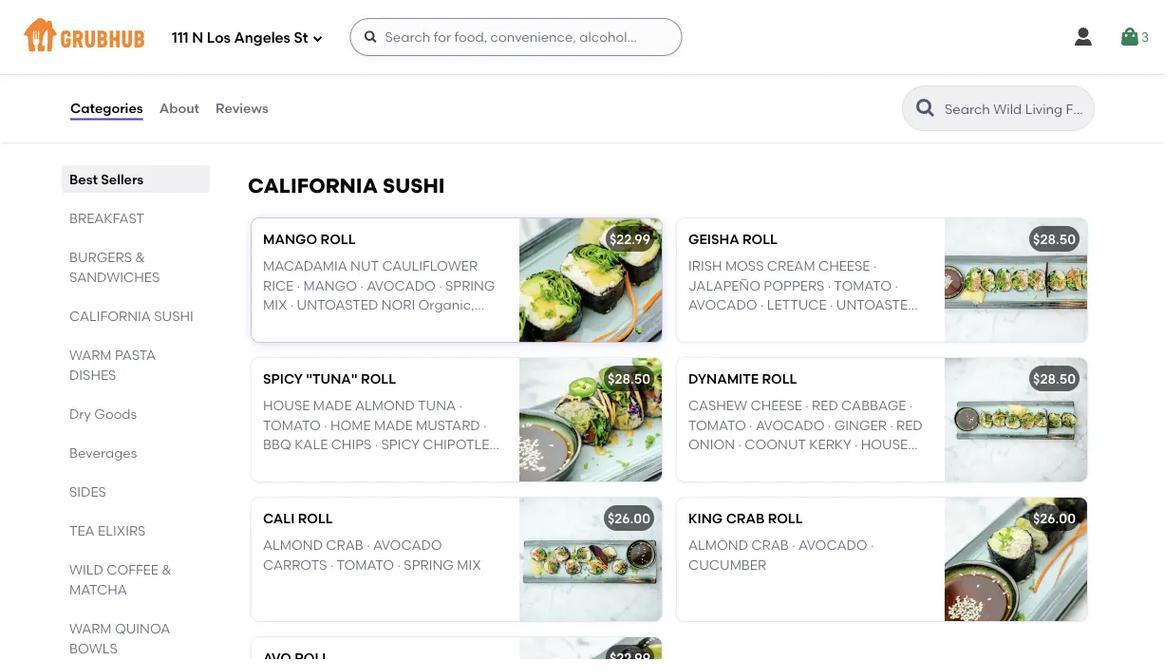 Task type: locate. For each thing, give the bounding box(es) containing it.
avo roll image
[[520, 638, 662, 660]]

made
[[689, 456, 727, 472]]

1 horizontal spatial california sushi
[[248, 174, 445, 198]]

almond inside almond crab · avocado · cucumber
[[689, 538, 749, 554]]

cheese right 'cream'
[[819, 259, 871, 275]]

tomato
[[834, 278, 892, 294], [689, 417, 746, 434], [337, 557, 394, 573]]

0 vertical spatial mix
[[263, 297, 287, 313]]

0 horizontal spatial sushi
[[154, 308, 194, 324]]

avocado
[[367, 278, 436, 294], [689, 297, 758, 313], [756, 417, 825, 434], [373, 538, 442, 554], [799, 538, 868, 554]]

mix
[[263, 297, 287, 313], [457, 557, 481, 573]]

nori inside cashew cheese · red cabbage · tomato · avocado · ginger · red onion · coonut kerky · house made ranch · hemp oil · flax oil · untoasted nori
[[780, 475, 814, 491]]

1 vertical spatial mix
[[457, 557, 481, 573]]

2 horizontal spatial tomato
[[834, 278, 892, 294]]

almond for italian
[[263, 51, 323, 68]]

3 button
[[1119, 20, 1149, 54]]

untoasted
[[297, 297, 378, 313], [837, 297, 918, 313], [695, 475, 777, 491]]

1 $26.00 from the left
[[608, 511, 651, 527]]

raw up cabbage
[[879, 316, 907, 333]]

mango down nut
[[303, 278, 357, 294]]

1 vertical spatial cheese
[[751, 398, 803, 414]]

crab right king
[[726, 511, 765, 527]]

sushi inside tab
[[154, 308, 194, 324]]

1 horizontal spatial raw
[[879, 316, 907, 333]]

geisha roll image
[[945, 219, 1088, 342]]

avocado inside almond crab · avocado · cucumber
[[799, 538, 868, 554]]

0 horizontal spatial free,
[[310, 316, 341, 333]]

organic,
[[418, 297, 475, 313], [726, 316, 782, 333]]

mango roll image
[[520, 219, 662, 342]]

svg image
[[312, 33, 323, 44]]

sushi
[[383, 174, 445, 198], [154, 308, 194, 324]]

tomato for $26.00
[[337, 557, 394, 573]]

california sushi up pasta
[[69, 308, 194, 324]]

free, up cabbage
[[831, 316, 863, 333]]

sushi up pasta
[[154, 308, 194, 324]]

1 vertical spatial mango
[[303, 278, 357, 294]]

red up kerky
[[812, 398, 838, 414]]

organic, down the lettuce
[[726, 316, 782, 333]]

2 free, from the left
[[831, 316, 863, 333]]

crab inside almond crab · avocado carrots · tomato · spring mix
[[326, 538, 364, 554]]

ginger
[[835, 417, 887, 434]]

california up "mango roll"
[[248, 174, 378, 198]]

free,
[[310, 316, 341, 333], [831, 316, 863, 333]]

0 horizontal spatial nori
[[382, 297, 415, 313]]

lettuce
[[767, 297, 827, 313]]

2 macadamia from the top
[[263, 259, 347, 275]]

spicy
[[263, 371, 303, 387]]

almond for cali
[[263, 538, 323, 554]]

svg image
[[1072, 26, 1095, 48], [1119, 26, 1142, 48], [363, 29, 379, 45]]

1 horizontal spatial nori
[[689, 316, 722, 333]]

roll up nut
[[321, 232, 356, 248]]

dynamite roll image
[[945, 358, 1088, 482]]

1 vertical spatial macadamia
[[263, 259, 347, 275]]

0 horizontal spatial mix
[[263, 297, 287, 313]]

2 gluten from the left
[[785, 316, 828, 333]]

almond
[[263, 51, 323, 68], [263, 538, 323, 554], [689, 538, 749, 554]]

1 horizontal spatial cheese
[[819, 259, 871, 275]]

0 vertical spatial warm
[[69, 347, 112, 363]]

0 vertical spatial cheese
[[819, 259, 871, 275]]

warm quinoa bowls tab
[[69, 618, 202, 658]]

1 horizontal spatial red
[[897, 417, 923, 434]]

1 horizontal spatial free,
[[831, 316, 863, 333]]

roll
[[321, 232, 356, 248], [743, 232, 778, 248], [361, 371, 396, 387], [762, 371, 797, 387], [298, 511, 333, 527], [768, 511, 803, 527]]

untoasted down nut
[[297, 297, 378, 313]]

tomato inside cashew cheese · red cabbage · tomato · avocado · ginger · red onion · coonut kerky · house made ranch · hemp oil · flax oil · untoasted nori
[[689, 417, 746, 434]]

roll for almond crab · avocado carrots · tomato · spring mix
[[298, 511, 333, 527]]

cashew
[[689, 398, 748, 414]]

2 horizontal spatial untoasted
[[837, 297, 918, 313]]

warm up the bowls
[[69, 620, 112, 636]]

tomato right carrots
[[337, 557, 394, 573]]

cali roll image
[[520, 498, 662, 622]]

$26.00
[[608, 511, 651, 527], [1033, 511, 1076, 527]]

sellers
[[101, 171, 144, 187]]

california sushi
[[248, 174, 445, 198], [69, 308, 194, 324]]

tea elixirs tab
[[69, 521, 202, 540]]

moss
[[726, 259, 764, 275]]

warm quinoa bowls
[[69, 620, 170, 656]]

0 horizontal spatial california sushi
[[69, 308, 194, 324]]

1 horizontal spatial gluten
[[785, 316, 828, 333]]

cheese inside cashew cheese · red cabbage · tomato · avocado · ginger · red onion · coonut kerky · house made ranch · hemp oil · flax oil · untoasted nori
[[751, 398, 803, 414]]

free, inside 'irish moss cream cheese · jalapeño poppers · tomato · avocado · lettuce · untoasted nori   organic, gluten free, & raw'
[[831, 316, 863, 333]]

gluten
[[263, 316, 306, 333], [785, 316, 828, 333]]

macadamia inside macadamia nut cauliflower rice · mango · avocado · spring mix · untoasted nori  organic, gluten free, & raw
[[263, 259, 347, 275]]

1 horizontal spatial svg image
[[1072, 26, 1095, 48]]

raw
[[357, 316, 385, 333], [879, 316, 907, 333]]

crab
[[726, 511, 765, 527], [326, 538, 364, 554], [752, 538, 789, 554]]

& inside 'irish moss cream cheese · jalapeño poppers · tomato · avocado · lettuce · untoasted nori   organic, gluten free, & raw'
[[866, 316, 876, 333]]

0 vertical spatial organic,
[[418, 297, 475, 313]]

tomato down cashew
[[689, 417, 746, 434]]

1 horizontal spatial untoasted
[[695, 475, 777, 491]]

0 horizontal spatial cheese
[[751, 398, 803, 414]]

roll up the moss at the top
[[743, 232, 778, 248]]

1 horizontal spatial organic,
[[726, 316, 782, 333]]

breakfast
[[69, 210, 144, 226]]

about button
[[158, 74, 200, 142]]

1 raw from the left
[[357, 316, 385, 333]]

& up cabbage
[[866, 316, 876, 333]]

roll right 'cali' at the left bottom of page
[[298, 511, 333, 527]]

1 vertical spatial california
[[69, 308, 151, 324]]

irish
[[689, 259, 722, 275]]

0 horizontal spatial gluten
[[263, 316, 306, 333]]

meatball
[[319, 25, 390, 41]]

0 horizontal spatial organic,
[[418, 297, 475, 313]]

oil down kerky
[[830, 456, 853, 472]]

Search Wild Living Foods search field
[[943, 100, 1089, 118]]

2 horizontal spatial svg image
[[1119, 26, 1142, 48]]

cauliflower
[[382, 259, 478, 275]]

&
[[135, 249, 145, 265], [344, 316, 354, 333], [866, 316, 876, 333], [162, 561, 172, 578]]

best sellers
[[69, 171, 144, 187]]

& up "tuna" on the left bottom of the page
[[344, 316, 354, 333]]

& right coffee
[[162, 561, 172, 578]]

1 vertical spatial warm
[[69, 620, 112, 636]]

1 gluten from the left
[[263, 316, 306, 333]]

1 vertical spatial california sushi
[[69, 308, 194, 324]]

1 free, from the left
[[310, 316, 341, 333]]

raw down nut
[[357, 316, 385, 333]]

california sushi up "mango roll"
[[248, 174, 445, 198]]

crab inside almond crab · avocado · cucumber
[[752, 538, 789, 554]]

almond bread · walnut meatballs · marinara · pesto macadamia ricotta · arugula · kale chips
[[263, 51, 492, 125]]

$28.50 for irish moss cream cheese · jalapeño poppers · tomato · avocado · lettuce · untoasted nori   organic, gluten free, & raw
[[1034, 232, 1076, 248]]

0 vertical spatial sushi
[[383, 174, 445, 198]]

best
[[69, 171, 98, 187]]

irish moss cream cheese · jalapeño poppers · tomato · avocado · lettuce · untoasted nori   organic, gluten free, & raw
[[689, 259, 918, 333]]

macadamia
[[263, 90, 347, 106], [263, 259, 347, 275]]

pesto
[[431, 71, 473, 87]]

cheese
[[819, 259, 871, 275], [751, 398, 803, 414]]

burgers
[[69, 249, 132, 265]]

jalapeño
[[689, 278, 761, 294]]

goods
[[94, 406, 137, 422]]

& up sandwiches
[[135, 249, 145, 265]]

macadamia down meatballs
[[263, 90, 347, 106]]

tomato right 'poppers'
[[834, 278, 892, 294]]

0 horizontal spatial california
[[69, 308, 151, 324]]

1 warm from the top
[[69, 347, 112, 363]]

organic, inside macadamia nut cauliflower rice · mango · avocado · spring mix · untoasted nori  organic, gluten free, & raw
[[418, 297, 475, 313]]

spring inside macadamia nut cauliflower rice · mango · avocado · spring mix · untoasted nori  organic, gluten free, & raw
[[445, 278, 495, 294]]

roll for macadamia nut cauliflower rice · mango · avocado · spring mix · untoasted nori  organic, gluten free, & raw
[[321, 232, 356, 248]]

meatballs
[[263, 71, 340, 87]]

untoasted right the lettuce
[[837, 297, 918, 313]]

roll up almond crab · avocado · cucumber
[[768, 511, 803, 527]]

nori down cauliflower
[[382, 297, 415, 313]]

0 vertical spatial macadamia
[[263, 90, 347, 106]]

2 raw from the left
[[879, 316, 907, 333]]

1 vertical spatial organic,
[[726, 316, 782, 333]]

1 vertical spatial spring
[[404, 557, 454, 573]]

1 macadamia from the top
[[263, 90, 347, 106]]

0 horizontal spatial tomato
[[337, 557, 394, 573]]

2 horizontal spatial nori
[[780, 475, 814, 491]]

warm up dishes
[[69, 347, 112, 363]]

dry goods tab
[[69, 404, 202, 424]]

0 vertical spatial nori
[[382, 297, 415, 313]]

1 horizontal spatial sushi
[[383, 174, 445, 198]]

1 vertical spatial sushi
[[154, 308, 194, 324]]

quinoa
[[115, 620, 170, 636]]

1 horizontal spatial california
[[248, 174, 378, 198]]

crab up carrots
[[326, 538, 364, 554]]

nori
[[382, 297, 415, 313], [689, 316, 722, 333], [780, 475, 814, 491]]

cheese inside 'irish moss cream cheese · jalapeño poppers · tomato · avocado · lettuce · untoasted nori   organic, gluten free, & raw'
[[819, 259, 871, 275]]

warm inside warm pasta dishes
[[69, 347, 112, 363]]

italian
[[263, 25, 316, 41]]

free, inside macadamia nut cauliflower rice · mango · avocado · spring mix · untoasted nori  organic, gluten free, & raw
[[310, 316, 341, 333]]

oil
[[830, 456, 853, 472], [899, 456, 921, 472]]

1 vertical spatial red
[[897, 417, 923, 434]]

house
[[861, 437, 908, 453]]

dynamite
[[689, 371, 759, 387]]

burgers & sandwiches tab
[[69, 247, 202, 287]]

1 horizontal spatial $26.00
[[1033, 511, 1076, 527]]

0 horizontal spatial untoasted
[[297, 297, 378, 313]]

sides tab
[[69, 482, 202, 502]]

sushi up cauliflower
[[383, 174, 445, 198]]

1 horizontal spatial oil
[[899, 456, 921, 472]]

almond up cucumber
[[689, 538, 749, 554]]

wild
[[69, 561, 103, 578]]

warm
[[69, 347, 112, 363], [69, 620, 112, 636]]

organic, down cauliflower
[[418, 297, 475, 313]]

0 vertical spatial california sushi
[[248, 174, 445, 198]]

gluten down the rice
[[263, 316, 306, 333]]

red up house
[[897, 417, 923, 434]]

1 vertical spatial tomato
[[689, 417, 746, 434]]

roll right the dynamite
[[762, 371, 797, 387]]

2 oil from the left
[[899, 456, 921, 472]]

$28.50
[[1034, 232, 1076, 248], [608, 371, 651, 387], [1034, 371, 1076, 387]]

nori inside macadamia nut cauliflower rice · mango · avocado · spring mix · untoasted nori  organic, gluten free, & raw
[[382, 297, 415, 313]]

oil right flax at right bottom
[[899, 456, 921, 472]]

flax
[[862, 456, 896, 472]]

0 horizontal spatial red
[[812, 398, 838, 414]]

dry goods
[[69, 406, 137, 422]]

nori down jalapeño
[[689, 316, 722, 333]]

crab down king crab roll
[[752, 538, 789, 554]]

almond inside almond crab · avocado carrots · tomato · spring mix
[[263, 538, 323, 554]]

nori inside 'irish moss cream cheese · jalapeño poppers · tomato · avocado · lettuce · untoasted nori   organic, gluten free, & raw'
[[689, 316, 722, 333]]

crab for king crab roll
[[726, 511, 765, 527]]

ricotta
[[351, 90, 409, 106]]

nori down hemp
[[780, 475, 814, 491]]

2 warm from the top
[[69, 620, 112, 636]]

california inside tab
[[69, 308, 151, 324]]

cheese up coonut
[[751, 398, 803, 414]]

elixirs
[[98, 522, 146, 539]]

2 vertical spatial nori
[[780, 475, 814, 491]]

1 horizontal spatial mix
[[457, 557, 481, 573]]

0 vertical spatial spring
[[445, 278, 495, 294]]

almond up carrots
[[263, 538, 323, 554]]

pasta
[[115, 347, 156, 363]]

red
[[812, 398, 838, 414], [897, 417, 923, 434]]

warm pasta dishes tab
[[69, 345, 202, 385]]

2 vertical spatial tomato
[[337, 557, 394, 573]]

california sushi tab
[[69, 306, 202, 326]]

macadamia down "mango roll"
[[263, 259, 347, 275]]

california down sandwiches
[[69, 308, 151, 324]]

2 $26.00 from the left
[[1033, 511, 1076, 527]]

0 horizontal spatial raw
[[357, 316, 385, 333]]

avocado inside macadamia nut cauliflower rice · mango · avocado · spring mix · untoasted nori  organic, gluten free, & raw
[[367, 278, 436, 294]]

tomato inside almond crab · avocado carrots · tomato · spring mix
[[337, 557, 394, 573]]

italian meatball sandwich
[[263, 25, 470, 41]]

cali
[[263, 511, 295, 527]]

untoasted down ranch
[[695, 475, 777, 491]]

free, up the spicy "tuna" roll
[[310, 316, 341, 333]]

mix inside almond crab · avocado carrots · tomato · spring mix
[[457, 557, 481, 573]]

warm for warm pasta dishes
[[69, 347, 112, 363]]

0 horizontal spatial $26.00
[[608, 511, 651, 527]]

gluten inside 'irish moss cream cheese · jalapeño poppers · tomato · avocado · lettuce · untoasted nori   organic, gluten free, & raw'
[[785, 316, 828, 333]]

1 vertical spatial nori
[[689, 316, 722, 333]]

0 horizontal spatial oil
[[830, 456, 853, 472]]

mango up the rice
[[263, 232, 318, 248]]

0 vertical spatial tomato
[[834, 278, 892, 294]]

warm inside warm quinoa bowls
[[69, 620, 112, 636]]

spicy "tuna" roll
[[263, 371, 396, 387]]

almond up meatballs
[[263, 51, 323, 68]]

roll for cashew cheese · red cabbage · tomato · avocado · ginger · red onion · coonut kerky · house made ranch · hemp oil · flax oil · untoasted nori
[[762, 371, 797, 387]]

"tuna"
[[306, 371, 358, 387]]

1 horizontal spatial tomato
[[689, 417, 746, 434]]

& inside macadamia nut cauliflower rice · mango · avocado · spring mix · untoasted nori  organic, gluten free, & raw
[[344, 316, 354, 333]]

gluten down the lettuce
[[785, 316, 828, 333]]

raw inside macadamia nut cauliflower rice · mango · avocado · spring mix · untoasted nori  organic, gluten free, & raw
[[357, 316, 385, 333]]

marinara
[[349, 71, 421, 87]]

·
[[374, 51, 377, 68], [343, 71, 346, 87], [424, 71, 427, 87], [412, 90, 415, 106], [488, 90, 492, 106], [874, 259, 877, 275], [297, 278, 300, 294], [360, 278, 364, 294], [439, 278, 442, 294], [828, 278, 831, 294], [895, 278, 899, 294], [290, 297, 294, 313], [761, 297, 764, 313], [830, 297, 833, 313], [806, 398, 809, 414], [910, 398, 913, 414], [750, 417, 753, 434], [828, 417, 831, 434], [890, 417, 894, 434], [738, 437, 742, 453], [855, 437, 858, 453], [783, 456, 786, 472], [856, 456, 859, 472], [689, 475, 692, 491], [367, 538, 370, 554], [792, 538, 796, 554], [871, 538, 874, 554], [330, 557, 334, 573], [398, 557, 401, 573]]

almond inside almond bread · walnut meatballs · marinara · pesto macadamia ricotta · arugula · kale chips
[[263, 51, 323, 68]]



Task type: describe. For each thing, give the bounding box(es) containing it.
burgers & sandwiches
[[69, 249, 160, 285]]

untoasted inside 'irish moss cream cheese · jalapeño poppers · tomato · avocado · lettuce · untoasted nori   organic, gluten free, & raw'
[[837, 297, 918, 313]]

wild coffee & matcha tab
[[69, 559, 202, 599]]

almond crab · avocado · cucumber
[[689, 538, 874, 573]]

beverages tab
[[69, 443, 202, 463]]

king
[[689, 511, 723, 527]]

california sushi inside tab
[[69, 308, 194, 324]]

macadamia inside almond bread · walnut meatballs · marinara · pesto macadamia ricotta · arugula · kale chips
[[263, 90, 347, 106]]

search icon image
[[915, 97, 938, 120]]

gluten inside macadamia nut cauliflower rice · mango · avocado · spring mix · untoasted nori  organic, gluten free, & raw
[[263, 316, 306, 333]]

italian meatball sandwich image
[[520, 12, 662, 135]]

macadamia nut cauliflower rice · mango · avocado · spring mix · untoasted nori  organic, gluten free, & raw
[[263, 259, 495, 333]]

warm pasta dishes
[[69, 347, 156, 383]]

tea elixirs
[[69, 522, 146, 539]]

sandwich
[[393, 25, 470, 41]]

111
[[172, 30, 189, 47]]

raw inside 'irish moss cream cheese · jalapeño poppers · tomato · avocado · lettuce · untoasted nori   organic, gluten free, & raw'
[[879, 316, 907, 333]]

ranch
[[731, 456, 780, 472]]

& inside burgers & sandwiches
[[135, 249, 145, 265]]

arugula
[[419, 90, 485, 106]]

dry
[[69, 406, 91, 422]]

3
[[1142, 29, 1149, 45]]

organic, inside 'irish moss cream cheese · jalapeño poppers · tomato · avocado · lettuce · untoasted nori   organic, gluten free, & raw'
[[726, 316, 782, 333]]

$22.99
[[610, 232, 651, 248]]

cashew cheese · red cabbage · tomato · avocado · ginger · red onion · coonut kerky · house made ranch · hemp oil · flax oil · untoasted nori
[[689, 398, 923, 491]]

reviews button
[[215, 74, 270, 142]]

avocado inside 'irish moss cream cheese · jalapeño poppers · tomato · avocado · lettuce · untoasted nori   organic, gluten free, & raw'
[[689, 297, 758, 313]]

cali roll
[[263, 511, 333, 527]]

best sellers tab
[[69, 169, 202, 189]]

$28.50 for cashew cheese · red cabbage · tomato · avocado · ginger · red onion · coonut kerky · house made ranch · hemp oil · flax oil · untoasted nori
[[1034, 371, 1076, 387]]

avocado inside cashew cheese · red cabbage · tomato · avocado · ginger · red onion · coonut kerky · house made ranch · hemp oil · flax oil · untoasted nori
[[756, 417, 825, 434]]

cabbage
[[842, 398, 907, 414]]

& inside 'wild coffee & matcha'
[[162, 561, 172, 578]]

geisha
[[689, 232, 740, 248]]

1 oil from the left
[[830, 456, 853, 472]]

los
[[207, 30, 231, 47]]

geisha roll
[[689, 232, 778, 248]]

walnut
[[380, 51, 438, 68]]

nut
[[351, 259, 379, 275]]

onion
[[689, 437, 735, 453]]

beverages
[[69, 445, 137, 461]]

almond for king
[[689, 538, 749, 554]]

kerky
[[810, 437, 852, 453]]

about
[[159, 100, 200, 116]]

bowls
[[69, 640, 118, 656]]

categories
[[70, 100, 143, 116]]

rice
[[263, 278, 294, 294]]

roll for irish moss cream cheese · jalapeño poppers · tomato · avocado · lettuce · untoasted nori   organic, gluten free, & raw
[[743, 232, 778, 248]]

crab for almond crab · avocado · cucumber
[[752, 538, 789, 554]]

0 vertical spatial mango
[[263, 232, 318, 248]]

st
[[294, 30, 308, 47]]

warm for warm quinoa bowls
[[69, 620, 112, 636]]

untoasted inside cashew cheese · red cabbage · tomato · avocado · ginger · red onion · coonut kerky · house made ranch · hemp oil · flax oil · untoasted nori
[[695, 475, 777, 491]]

tea
[[69, 522, 95, 539]]

hemp
[[790, 456, 827, 472]]

dishes
[[69, 367, 116, 383]]

tomato for $28.50
[[689, 417, 746, 434]]

king crab roll
[[689, 511, 803, 527]]

0 horizontal spatial svg image
[[363, 29, 379, 45]]

Search for food, convenience, alcohol... search field
[[350, 18, 682, 56]]

avocado inside almond crab · avocado carrots · tomato · spring mix
[[373, 538, 442, 554]]

$23.75
[[610, 25, 651, 41]]

cream
[[767, 259, 816, 275]]

angeles
[[234, 30, 291, 47]]

111 n los angeles st
[[172, 30, 308, 47]]

reviews
[[216, 100, 269, 116]]

sides
[[69, 483, 106, 500]]

dynamite roll
[[689, 371, 797, 387]]

sandwiches
[[69, 269, 160, 285]]

king crab roll image
[[945, 498, 1088, 622]]

almond crab · avocado carrots · tomato · spring mix
[[263, 538, 481, 573]]

categories button
[[69, 74, 144, 142]]

spring inside almond crab · avocado carrots · tomato · spring mix
[[404, 557, 454, 573]]

chips
[[300, 109, 340, 125]]

$26.00 for almond crab · avocado · cucumber
[[1033, 511, 1076, 527]]

matcha
[[69, 581, 127, 597]]

carrots
[[263, 557, 327, 573]]

tomato inside 'irish moss cream cheese · jalapeño poppers · tomato · avocado · lettuce · untoasted nori   organic, gluten free, & raw'
[[834, 278, 892, 294]]

breakfast tab
[[69, 208, 202, 228]]

crab for almond crab · avocado carrots · tomato · spring mix
[[326, 538, 364, 554]]

mango inside macadamia nut cauliflower rice · mango · avocado · spring mix · untoasted nori  organic, gluten free, & raw
[[303, 278, 357, 294]]

$26.00 for almond crab · avocado carrots · tomato · spring mix
[[608, 511, 651, 527]]

wild coffee & matcha
[[69, 561, 172, 597]]

spicy "tuna" roll image
[[520, 358, 662, 482]]

0 vertical spatial red
[[812, 398, 838, 414]]

untoasted inside macadamia nut cauliflower rice · mango · avocado · spring mix · untoasted nori  organic, gluten free, & raw
[[297, 297, 378, 313]]

coffee
[[107, 561, 158, 578]]

main navigation navigation
[[0, 0, 1165, 74]]

mix inside macadamia nut cauliflower rice · mango · avocado · spring mix · untoasted nori  organic, gluten free, & raw
[[263, 297, 287, 313]]

kale
[[263, 109, 296, 125]]

coonut
[[745, 437, 806, 453]]

cucumber
[[689, 557, 767, 573]]

0 vertical spatial california
[[248, 174, 378, 198]]

svg image inside 3 button
[[1119, 26, 1142, 48]]

roll right "tuna" on the left bottom of the page
[[361, 371, 396, 387]]

poppers
[[764, 278, 825, 294]]

mango roll
[[263, 232, 356, 248]]

n
[[192, 30, 203, 47]]

bread
[[326, 51, 370, 68]]



Task type: vqa. For each thing, say whether or not it's contained in the screenshot.
The Almond associated with CALI
yes



